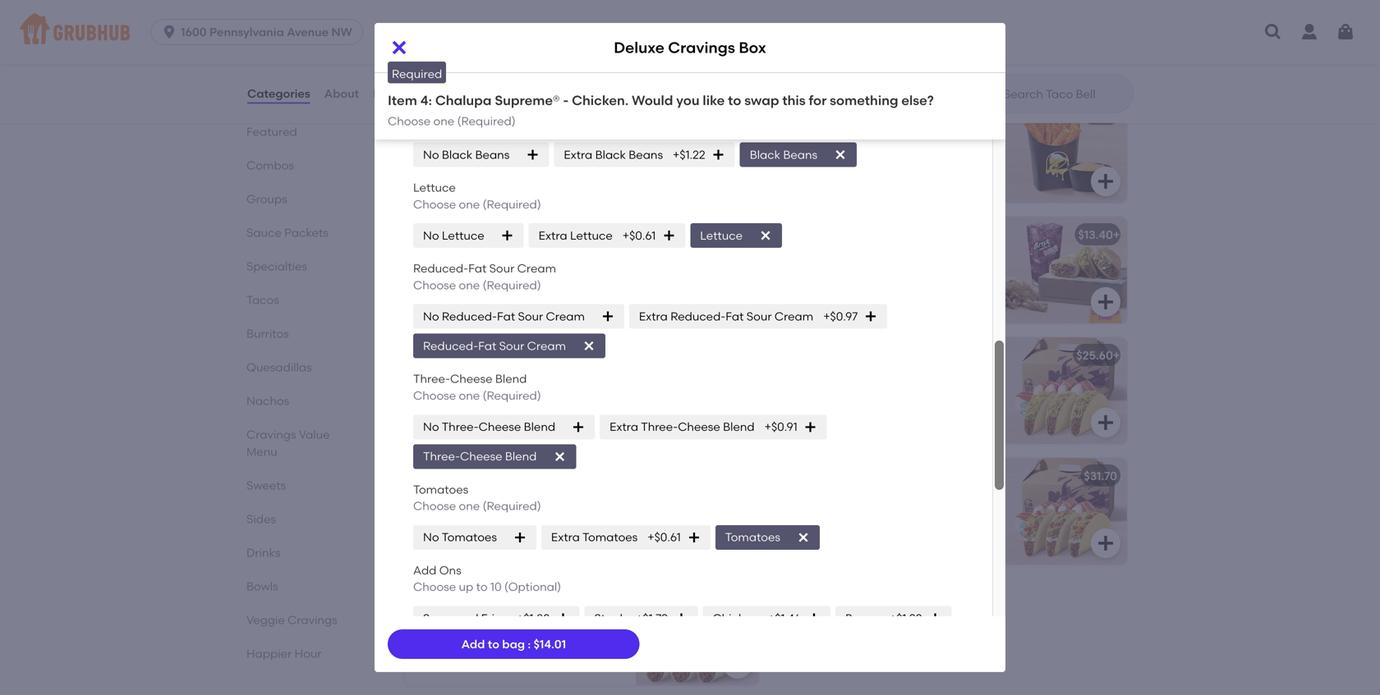 Task type: vqa. For each thing, say whether or not it's contained in the screenshot.
the Groups
yes



Task type: locate. For each thing, give the bounding box(es) containing it.
tacos inside includes 4 crunchy tacos and 4 beefy 5-layer burritos
[[523, 372, 556, 386]]

5- up the cinnamon at top right
[[816, 268, 828, 282]]

add inside add ons choose up to 10 (optional)
[[413, 564, 437, 578]]

no down crispy
[[423, 148, 439, 162]]

to left dip.
[[493, 147, 505, 161]]

deluxe cravings box
[[614, 39, 766, 57], [414, 231, 529, 245]]

beans down item 4: chalupa supreme® - chicken. would you like to swap this for something else? choose one (required)
[[629, 148, 663, 162]]

includes inside includes 4 crunchy tacos and 4 beefy 5-layer burritos
[[414, 372, 461, 386]]

one inside black beans choose one (required)
[[459, 116, 480, 130]]

cravings box image
[[1004, 217, 1127, 324]]

one up crispy
[[433, 114, 455, 128]]

add for add to bag : $14.01
[[461, 638, 485, 652]]

chalupa for a
[[842, 251, 891, 265]]

nacho
[[546, 130, 581, 144], [948, 147, 984, 161]]

12
[[864, 372, 874, 386], [463, 493, 474, 507], [864, 493, 874, 507], [463, 614, 474, 627]]

taco & burrito cravings pack image
[[636, 338, 759, 444]]

1 vertical spatial following
[[912, 493, 962, 507]]

choose up no tomatoes
[[413, 500, 456, 514]]

supreme
[[414, 590, 465, 604]]

0 vertical spatial the
[[891, 372, 909, 386]]

your for your choice of 12 of the following tacos: crunchy or soft taco supremes®.
[[782, 493, 807, 507]]

fries up dip.
[[492, 130, 518, 144]]

1 horizontal spatial +$1.22
[[890, 612, 922, 626]]

drink.
[[881, 301, 911, 315]]

cheese inside golden, crisp nacho fries seasoned with bold mexican spices and nacho cheese sauce for dipping.
[[782, 164, 822, 178]]

following for tacos,
[[912, 372, 962, 386]]

cheese left +$0.91
[[678, 420, 720, 434]]

chalupa for bean
[[456, 60, 505, 74]]

2 tacos: from the top
[[782, 509, 816, 523]]

choose up no lettuce
[[413, 197, 456, 211]]

following for taco
[[912, 493, 962, 507]]

0 vertical spatial 5-
[[816, 268, 828, 282]]

4:
[[420, 92, 432, 108]]

$4.01
[[1085, 107, 1113, 121]]

for inside item 4: chalupa supreme® - chicken. would you like to swap this for something else? choose one (required)
[[809, 92, 827, 108]]

add
[[413, 564, 437, 578], [461, 638, 485, 652]]

pack up includes 4 crunchy tacos and 4 beefy 5-layer burritos
[[551, 349, 579, 363]]

0 vertical spatial +$1.22
[[673, 148, 706, 162]]

box up the layer
[[836, 228, 857, 242]]

bean
[[425, 60, 453, 74]]

cravings up includes 4 crunchy tacos and 4 beefy 5-layer burritos
[[497, 349, 548, 363]]

your up +$0.91
[[782, 372, 807, 386]]

5- inside includes 4 crunchy tacos and 4 beefy 5-layer burritos
[[448, 389, 460, 403]]

following inside your choice of 12 of the following tacos: crunchy or soft tacos, crunchy or soft taco supremes®.
[[912, 372, 962, 386]]

tacos:
[[782, 389, 816, 403], [782, 509, 816, 523]]

cheese down with
[[782, 164, 822, 178]]

one down soft taco party pack
[[459, 500, 480, 514]]

0 horizontal spatial +$1.22
[[673, 148, 706, 162]]

seasoned
[[423, 612, 479, 626]]

one inside lettuce choose one (required)
[[459, 197, 480, 211]]

no
[[423, 148, 439, 162], [423, 229, 439, 243], [423, 310, 439, 324], [423, 420, 439, 434], [423, 531, 439, 545]]

item
[[388, 92, 417, 108]]

1 vertical spatial the
[[891, 493, 909, 507]]

pack for party
[[556, 590, 585, 604]]

0 vertical spatial for
[[809, 92, 827, 108]]

4 no from the top
[[423, 420, 439, 434]]

fries inside crispy nacho fries and nacho cheese sauce to dip.
[[492, 130, 518, 144]]

the inside your choice of 12 of the following tacos: crunchy or soft taco supremes®.
[[891, 493, 909, 507]]

tacos: for supremes®.
[[782, 509, 816, 523]]

up
[[459, 581, 474, 595]]

0 horizontal spatial 4
[[463, 372, 470, 386]]

svg image inside 1600 pennsylvania avenue nw button
[[161, 24, 178, 40]]

0 horizontal spatial 5-
[[448, 389, 460, 403]]

2 vertical spatial pack
[[556, 590, 585, 604]]

supreme®
[[508, 60, 564, 74], [495, 92, 560, 108]]

1 horizontal spatial cheese
[[782, 164, 822, 178]]

supreme soft taco party pack image
[[636, 579, 759, 686]]

box up reduced-fat sour cream choose one (required)
[[509, 231, 529, 245]]

fries
[[490, 107, 517, 121], [823, 107, 850, 121], [492, 130, 518, 144], [899, 130, 925, 144], [481, 612, 507, 626]]

+$0.61 right extra lettuce at the top left
[[623, 229, 656, 243]]

fat down no lettuce
[[468, 262, 487, 276]]

0 vertical spatial tacos:
[[782, 389, 816, 403]]

supreme® inside button
[[508, 60, 564, 74]]

or
[[869, 389, 881, 403], [832, 405, 844, 419], [869, 509, 881, 523]]

your choice of 12 of the following tacos: crunchy or soft tacos, crunchy or soft taco supremes®.
[[782, 372, 965, 419]]

one inside reduced-fat sour cream choose one (required)
[[459, 278, 480, 292]]

0 horizontal spatial supremes®.
[[782, 526, 846, 540]]

2 horizontal spatial box
[[836, 228, 857, 242]]

no for no lettuce
[[423, 229, 439, 243]]

cheese up soft taco party pack
[[460, 450, 503, 464]]

reduced- up the reduced-fat sour cream on the left
[[442, 310, 497, 324]]

2 your from the top
[[782, 493, 807, 507]]

1 vertical spatial your
[[782, 493, 807, 507]]

tacos for soft taco party pack
[[502, 493, 534, 507]]

or for crunchy
[[869, 389, 881, 403]]

you
[[677, 92, 700, 108]]

reduced- up the three-cheese blend choose one (required)
[[423, 339, 478, 353]]

else?
[[902, 92, 934, 108]]

tomatoes choose one (required)
[[413, 483, 541, 514]]

your inside your choice of 12 of the following tacos: crunchy or soft tacos, crunchy or soft taco supremes®.
[[782, 372, 807, 386]]

4
[[463, 372, 470, 386], [583, 372, 590, 386]]

includes inside includes a chalupa supreme, a beefy 5-layer burrito, a crunchy taco, cinnamon twists, and a medium fountain drink.
[[782, 251, 829, 265]]

extra for extra black beans
[[564, 148, 593, 162]]

no reduced-fat sour cream
[[423, 310, 585, 324]]

1 vertical spatial nacho
[[948, 147, 984, 161]]

no for no reduced-fat sour cream
[[423, 310, 439, 324]]

bag
[[502, 638, 525, 652]]

1 vertical spatial supremes®.
[[782, 526, 846, 540]]

to left the 10
[[476, 581, 488, 595]]

crunchy inside includes 4 crunchy tacos and 4 beefy 5-layer burritos
[[473, 372, 520, 386]]

0 horizontal spatial deluxe
[[414, 231, 452, 245]]

the
[[891, 372, 909, 386], [891, 493, 909, 507]]

one inside the three-cheese blend choose one (required)
[[459, 389, 480, 403]]

cravings up 'menu'
[[247, 428, 296, 442]]

1 horizontal spatial nacho
[[948, 147, 984, 161]]

nacho inside crispy nacho fries and nacho cheese sauce to dip.
[[452, 130, 490, 144]]

black bean chalupa supreme® button
[[375, 36, 1006, 99]]

0 horizontal spatial cheese
[[414, 147, 454, 161]]

1 vertical spatial supreme®
[[495, 92, 560, 108]]

crisp
[[829, 130, 856, 144]]

1 vertical spatial cheese
[[782, 164, 822, 178]]

choose inside black beans choose one (required)
[[413, 116, 456, 130]]

about button
[[323, 64, 360, 123]]

reduced- inside reduced-fat sour cream choose one (required)
[[413, 262, 468, 276]]

fries down supreme soft taco party pack
[[481, 612, 507, 626]]

(required) up dip.
[[483, 116, 541, 130]]

no down includes 12 soft tacos
[[423, 531, 439, 545]]

add down the seasoned fries
[[461, 638, 485, 652]]

black left with
[[750, 148, 781, 162]]

burritos up quesadillas
[[247, 327, 289, 341]]

no lettuce
[[423, 229, 485, 243]]

sour up no reduced-fat sour cream
[[489, 262, 515, 276]]

chalupa inside item 4: chalupa supreme® - chicken. would you like to swap this for something else? choose one (required)
[[435, 92, 492, 108]]

1 tacos: from the top
[[782, 389, 816, 403]]

chalupa inside button
[[456, 60, 505, 74]]

best
[[424, 211, 445, 223]]

0 horizontal spatial for
[[809, 92, 827, 108]]

(required) up no three-cheese blend
[[483, 389, 541, 403]]

5- down the &
[[448, 389, 460, 403]]

+$0.97
[[824, 310, 858, 324]]

and up dip.
[[521, 130, 543, 144]]

sauce inside golden, crisp nacho fries seasoned with bold mexican spices and nacho cheese sauce for dipping.
[[825, 164, 859, 178]]

cravings up the layer
[[782, 228, 833, 242]]

1 horizontal spatial deluxe
[[614, 39, 665, 57]]

one up no black beans
[[459, 116, 480, 130]]

1 horizontal spatial party
[[523, 590, 553, 604]]

choose
[[388, 114, 431, 128], [413, 116, 456, 130], [413, 197, 456, 211], [413, 278, 456, 292], [413, 389, 456, 403], [413, 500, 456, 514], [413, 581, 456, 595]]

1 vertical spatial deluxe cravings box
[[414, 231, 529, 245]]

chalupa right the bean
[[456, 60, 505, 74]]

fries up spices
[[899, 130, 925, 144]]

one inside item 4: chalupa supreme® - chicken. would you like to swap this for something else? choose one (required)
[[433, 114, 455, 128]]

nacho up mexican on the top right
[[859, 130, 896, 144]]

1 vertical spatial chalupa
[[435, 92, 492, 108]]

12 inside your choice of 12 of the following tacos: crunchy or soft taco supremes®.
[[864, 493, 874, 507]]

5 no from the top
[[423, 531, 439, 545]]

cravings inside cravings value menu
[[247, 428, 296, 442]]

+$1.22 for extra black beans
[[673, 148, 706, 162]]

0 horizontal spatial add
[[413, 564, 437, 578]]

1 vertical spatial +$1.22
[[890, 612, 922, 626]]

3 no from the top
[[423, 310, 439, 324]]

0 vertical spatial pack
[[551, 349, 579, 363]]

1 horizontal spatial for
[[862, 164, 877, 178]]

box up swap
[[739, 39, 766, 57]]

supreme® left -
[[495, 92, 560, 108]]

0 vertical spatial deluxe
[[614, 39, 665, 57]]

or inside your choice of 12 of the following tacos: crunchy or soft taco supremes®.
[[869, 509, 881, 523]]

1 horizontal spatial supremes®.
[[901, 405, 965, 419]]

three-cheese blend choose one (required)
[[413, 372, 541, 403]]

grilled cheese nacho fries - steak image
[[636, 0, 759, 82]]

avenue
[[287, 25, 329, 39]]

+$0.61
[[623, 229, 656, 243], [648, 531, 681, 545]]

black
[[391, 60, 422, 74], [413, 100, 444, 114], [442, 148, 473, 162], [595, 148, 626, 162], [750, 148, 781, 162]]

0 vertical spatial supreme®
[[508, 60, 564, 74]]

sauce
[[457, 147, 491, 161], [825, 164, 859, 178]]

choose inside tomatoes choose one (required)
[[413, 500, 456, 514]]

cinnamon
[[815, 285, 874, 298]]

0 vertical spatial nacho
[[546, 130, 581, 144]]

1 vertical spatial add
[[461, 638, 485, 652]]

2 choice from the top
[[809, 493, 847, 507]]

blend
[[495, 372, 527, 386], [524, 420, 556, 434], [723, 420, 755, 434], [505, 450, 537, 464]]

+$1.46
[[768, 612, 801, 626]]

chalupa down 'black bean chalupa supreme®'
[[435, 92, 492, 108]]

fat
[[468, 262, 487, 276], [497, 310, 515, 324], [726, 310, 744, 324], [478, 339, 497, 353]]

cravings up "hour"
[[288, 614, 337, 628]]

1 horizontal spatial 5-
[[816, 268, 828, 282]]

choice inside your choice of 12 of the following tacos: crunchy or soft taco supremes®.
[[809, 493, 847, 507]]

choose inside the three-cheese blend choose one (required)
[[413, 389, 456, 403]]

5-
[[816, 268, 828, 282], [448, 389, 460, 403]]

tacos up add to bag : $14.01
[[502, 614, 534, 627]]

for down mexican on the top right
[[862, 164, 877, 178]]

soft inside your choice of 12 of the following tacos: crunchy or soft taco supremes®.
[[883, 509, 906, 523]]

cream
[[517, 262, 556, 276], [546, 310, 585, 324], [775, 310, 814, 324], [527, 339, 566, 353]]

taco,
[[782, 285, 812, 298]]

beans
[[447, 100, 481, 114], [475, 148, 510, 162], [629, 148, 663, 162], [783, 148, 818, 162], [846, 612, 880, 626]]

0 vertical spatial chalupa
[[456, 60, 505, 74]]

main navigation navigation
[[0, 0, 1380, 64]]

supremes®. inside your choice of 12 of the following tacos: crunchy or soft tacos, crunchy or soft taco supremes®.
[[901, 405, 965, 419]]

tacos: for crunchy
[[782, 389, 816, 403]]

black beans choose one (required)
[[413, 100, 541, 130]]

1 vertical spatial for
[[862, 164, 877, 178]]

beefy left layer
[[414, 389, 445, 403]]

+
[[745, 107, 752, 121], [1113, 107, 1120, 121], [1113, 228, 1120, 242], [1113, 349, 1120, 363]]

tacos: inside your choice of 12 of the following tacos: crunchy or soft tacos, crunchy or soft taco supremes®.
[[782, 389, 816, 403]]

burrito
[[456, 349, 494, 363]]

1 horizontal spatial add
[[461, 638, 485, 652]]

taco inside your choice of 12 of the following tacos: crunchy or soft tacos, crunchy or soft taco supremes®.
[[871, 405, 899, 419]]

$12.79
[[712, 228, 745, 242]]

sides
[[247, 513, 276, 527]]

categories button
[[247, 64, 311, 123]]

0 horizontal spatial nacho
[[546, 130, 581, 144]]

no for no three-cheese blend
[[423, 420, 439, 434]]

blend down taco & burrito cravings pack
[[495, 372, 527, 386]]

0 vertical spatial +$0.61
[[623, 229, 656, 243]]

crunchy inside your choice of 12 of the following tacos: crunchy or soft taco supremes®.
[[819, 509, 867, 523]]

includes down soft taco party pack
[[414, 493, 461, 507]]

burritos
[[247, 327, 289, 341], [490, 389, 533, 403]]

veggie cravings
[[247, 614, 337, 628]]

1 horizontal spatial sauce
[[825, 164, 859, 178]]

2 following from the top
[[912, 493, 962, 507]]

supreme taco party pack image
[[1004, 458, 1127, 565]]

no for no black beans
[[423, 148, 439, 162]]

lettuce
[[413, 181, 456, 195], [442, 229, 485, 243], [570, 229, 613, 243], [700, 229, 743, 243]]

nacho down -
[[546, 130, 581, 144]]

0 vertical spatial supremes®.
[[901, 405, 965, 419]]

supreme® up -
[[508, 60, 564, 74]]

1 vertical spatial 5-
[[448, 389, 460, 403]]

deluxe down best
[[414, 231, 452, 245]]

your inside your choice of 12 of the following tacos: crunchy or soft taco supremes®.
[[782, 493, 807, 507]]

chalupa inside includes a chalupa supreme, a beefy 5-layer burrito, a crunchy taco, cinnamon twists, and a medium fountain drink.
[[842, 251, 891, 265]]

choose down no lettuce
[[413, 278, 456, 292]]

+ for $4.01
[[1113, 107, 1120, 121]]

black up reviews
[[391, 60, 422, 74]]

large nacho fries image
[[636, 96, 759, 203]]

pennsylvania
[[210, 25, 284, 39]]

no down reduced-fat sour cream choose one (required)
[[423, 310, 439, 324]]

nacho fries image
[[1004, 96, 1127, 203]]

beans right 4:
[[447, 100, 481, 114]]

1 horizontal spatial deluxe cravings box
[[614, 39, 766, 57]]

extra for extra three-cheese blend
[[610, 420, 639, 434]]

1 horizontal spatial 4
[[583, 372, 590, 386]]

2 the from the top
[[891, 493, 909, 507]]

for right this
[[809, 92, 827, 108]]

(required) inside item 4: chalupa supreme® - chicken. would you like to swap this for something else? choose one (required)
[[457, 114, 516, 128]]

to inside item 4: chalupa supreme® - chicken. would you like to swap this for something else? choose one (required)
[[728, 92, 742, 108]]

1 vertical spatial choice
[[809, 493, 847, 507]]

1 horizontal spatial burritos
[[490, 389, 533, 403]]

party down three-cheese blend
[[470, 469, 500, 483]]

black up crispy
[[413, 100, 444, 114]]

(required) down dip.
[[483, 197, 541, 211]]

1 vertical spatial tacos:
[[782, 509, 816, 523]]

supreme® for bean
[[508, 60, 564, 74]]

deluxe cravings box up the 'you' on the top of the page
[[614, 39, 766, 57]]

2 no from the top
[[423, 229, 439, 243]]

0 vertical spatial add
[[413, 564, 437, 578]]

+$0.61 for extra tomatoes
[[648, 531, 681, 545]]

$5.23 +
[[716, 107, 752, 121]]

choose inside reduced-fat sour cream choose one (required)
[[413, 278, 456, 292]]

1 vertical spatial burritos
[[490, 389, 533, 403]]

0 horizontal spatial box
[[509, 231, 529, 245]]

the for taco
[[891, 493, 909, 507]]

chalupa
[[456, 60, 505, 74], [435, 92, 492, 108], [842, 251, 891, 265]]

sauce down black beans choose one (required) on the left of page
[[457, 147, 491, 161]]

chalupa up "burrito,"
[[842, 251, 891, 265]]

value
[[299, 428, 330, 442]]

tacos for supreme soft taco party pack
[[502, 614, 534, 627]]

pack for cravings
[[551, 349, 579, 363]]

+$0.61 right extra tomatoes
[[648, 531, 681, 545]]

0 vertical spatial sauce
[[457, 147, 491, 161]]

0 vertical spatial your
[[782, 372, 807, 386]]

following inside your choice of 12 of the following tacos: crunchy or soft taco supremes®.
[[912, 493, 962, 507]]

0 horizontal spatial burritos
[[247, 327, 289, 341]]

2 vertical spatial or
[[869, 509, 881, 523]]

0 vertical spatial following
[[912, 372, 962, 386]]

0 horizontal spatial sauce
[[457, 147, 491, 161]]

and down taco & burrito cravings pack
[[558, 372, 580, 386]]

1 the from the top
[[891, 372, 909, 386]]

nw
[[331, 25, 352, 39]]

choose inside add ons choose up to 10 (optional)
[[413, 581, 456, 595]]

0 vertical spatial choice
[[809, 372, 847, 386]]

cheese down crispy
[[414, 147, 454, 161]]

1 vertical spatial +$0.61
[[648, 531, 681, 545]]

no down best
[[423, 229, 439, 243]]

the inside your choice of 12 of the following tacos: crunchy or soft tacos, crunchy or soft taco supremes®.
[[891, 372, 909, 386]]

1 vertical spatial sauce
[[825, 164, 859, 178]]

0 vertical spatial cheese
[[414, 147, 454, 161]]

$4.01 +
[[1085, 107, 1120, 121]]

0 vertical spatial deluxe cravings box
[[614, 39, 766, 57]]

1 horizontal spatial box
[[739, 39, 766, 57]]

nacho
[[450, 107, 488, 121], [782, 107, 820, 121], [452, 130, 490, 144], [859, 130, 896, 144]]

and down seasoned
[[924, 147, 946, 161]]

beans down black beans choose one (required) on the left of page
[[475, 148, 510, 162]]

1 following from the top
[[912, 372, 962, 386]]

and inside includes 4 crunchy tacos and 4 beefy 5-layer burritos
[[558, 372, 580, 386]]

cheese up three-cheese blend
[[479, 420, 521, 434]]

black beans
[[750, 148, 818, 162]]

(required) inside black beans choose one (required)
[[483, 116, 541, 130]]

black inside black beans choose one (required)
[[413, 100, 444, 114]]

includes for includes a chalupa supreme, a beefy 5-layer burrito, a crunchy taco, cinnamon twists, and a medium fountain drink.
[[782, 251, 829, 265]]

0 horizontal spatial beefy
[[414, 389, 445, 403]]

sour down no reduced-fat sour cream
[[499, 339, 525, 353]]

0 vertical spatial or
[[869, 389, 881, 403]]

one inside tomatoes choose one (required)
[[459, 500, 480, 514]]

Search Taco Bell search field
[[1002, 86, 1128, 102]]

1 vertical spatial pack
[[503, 469, 531, 483]]

1 your from the top
[[782, 372, 807, 386]]

beefy inside includes a chalupa supreme, a beefy 5-layer burrito, a crunchy taco, cinnamon twists, and a medium fountain drink.
[[782, 268, 813, 282]]

0 vertical spatial beefy
[[782, 268, 813, 282]]

deluxe cravings box image
[[636, 217, 759, 324]]

choice inside your choice of 12 of the following tacos: crunchy or soft tacos, crunchy or soft taco supremes®.
[[809, 372, 847, 386]]

choose down ons
[[413, 581, 456, 595]]

black inside button
[[391, 60, 422, 74]]

supreme® inside item 4: chalupa supreme® - chicken. would you like to swap this for something else? choose one (required)
[[495, 92, 560, 108]]

pack
[[551, 349, 579, 363], [503, 469, 531, 483], [556, 590, 585, 604]]

1 horizontal spatial beefy
[[782, 268, 813, 282]]

supreme® for 4:
[[495, 92, 560, 108]]

crunchy inside includes a chalupa supreme, a beefy 5-layer burrito, a crunchy taco, cinnamon twists, and a medium fountain drink.
[[915, 268, 962, 282]]

beefy
[[782, 268, 813, 282], [414, 389, 445, 403]]

1 no from the top
[[423, 148, 439, 162]]

add left ons
[[413, 564, 437, 578]]

blend down includes 4 crunchy tacos and 4 beefy 5-layer burritos
[[524, 420, 556, 434]]

0 horizontal spatial deluxe cravings box
[[414, 231, 529, 245]]

three-cheese blend
[[423, 450, 537, 464]]

nacho fries
[[782, 107, 850, 121]]

tacos for taco & burrito cravings pack
[[523, 372, 556, 386]]

one up no three-cheese blend
[[459, 389, 480, 403]]

and right twists,
[[915, 285, 938, 298]]

extra black beans
[[564, 148, 663, 162]]

fat down no reduced-fat sour cream
[[478, 339, 497, 353]]

svg image
[[1264, 22, 1284, 42], [1336, 22, 1356, 42], [161, 24, 178, 40], [526, 148, 539, 161], [712, 148, 725, 161], [834, 148, 847, 161], [1096, 172, 1116, 191], [759, 229, 772, 242], [728, 292, 748, 312], [1096, 292, 1116, 312], [601, 310, 615, 323], [583, 340, 596, 353], [728, 413, 748, 433], [1096, 413, 1116, 433], [514, 532, 527, 545], [688, 532, 701, 545], [797, 532, 810, 545], [1096, 534, 1116, 554], [557, 613, 570, 626], [808, 613, 821, 626], [728, 655, 748, 675]]

no for no tomatoes
[[423, 531, 439, 545]]

nacho up golden,
[[782, 107, 820, 121]]

tacos: inside your choice of 12 of the following tacos: crunchy or soft taco supremes®.
[[782, 509, 816, 523]]

cream down extra lettuce at the top left
[[517, 262, 556, 276]]

one up no reduced-fat sour cream
[[459, 278, 480, 292]]

medium
[[782, 301, 829, 315]]

pack up supreme®.
[[556, 590, 585, 604]]

beefy up taco, on the right top
[[782, 268, 813, 282]]

seasoned
[[927, 130, 981, 144]]

12 inside your choice of 12 of the following tacos: crunchy or soft tacos, crunchy or soft taco supremes®.
[[864, 372, 874, 386]]

or for supremes®.
[[869, 509, 881, 523]]

2 vertical spatial chalupa
[[842, 251, 891, 265]]

includes for includes 4 crunchy tacos and 4 beefy 5-layer burritos
[[414, 372, 461, 386]]

cheese
[[414, 147, 454, 161], [782, 164, 822, 178]]

no up three-cheese blend
[[423, 420, 439, 434]]

black for black beans
[[750, 148, 781, 162]]

cheese up layer
[[450, 372, 493, 386]]

1 vertical spatial deluxe
[[414, 231, 452, 245]]

0 vertical spatial party
[[470, 469, 500, 483]]

one up no lettuce
[[459, 197, 480, 211]]

(required) down soft taco party pack
[[483, 500, 541, 514]]

1 choice from the top
[[809, 372, 847, 386]]

beans down golden,
[[783, 148, 818, 162]]

choose down 4:
[[413, 116, 456, 130]]

reduced- down no lettuce
[[413, 262, 468, 276]]

1 vertical spatial beefy
[[414, 389, 445, 403]]

svg image
[[389, 38, 409, 58], [728, 51, 748, 71], [1096, 51, 1116, 71], [501, 229, 514, 242], [663, 229, 676, 242], [865, 310, 878, 323], [572, 421, 585, 434], [804, 421, 817, 434], [553, 451, 566, 464], [728, 534, 748, 554], [675, 613, 688, 626], [929, 613, 942, 626]]



Task type: describe. For each thing, give the bounding box(es) containing it.
dip.
[[508, 147, 528, 161]]

+ for $5.23
[[745, 107, 752, 121]]

(required) inside the three-cheese blend choose one (required)
[[483, 389, 541, 403]]

item 4: chalupa supreme® - chicken. would you like to swap this for something else? choose one (required)
[[388, 92, 934, 128]]

happier
[[247, 648, 292, 661]]

reduced- up the taco & burrito cravings pack image
[[671, 310, 726, 324]]

$25.60 +
[[1077, 349, 1120, 363]]

(optional)
[[504, 581, 561, 595]]

cream up the reduced-fat sour cream on the left
[[546, 310, 585, 324]]

1 vertical spatial party
[[523, 590, 553, 604]]

bold
[[808, 147, 833, 161]]

extra reduced-fat sour cream
[[639, 310, 814, 324]]

sauce inside crispy nacho fries and nacho cheese sauce to dip.
[[457, 147, 491, 161]]

5- inside includes a chalupa supreme, a beefy 5-layer burrito, a crunchy taco, cinnamon twists, and a medium fountain drink.
[[816, 268, 828, 282]]

swap
[[745, 92, 779, 108]]

cheese inside crispy nacho fries and nacho cheese sauce to dip.
[[414, 147, 454, 161]]

layer
[[828, 268, 859, 282]]

and inside golden, crisp nacho fries seasoned with bold mexican spices and nacho cheese sauce for dipping.
[[924, 147, 946, 161]]

+$0.91
[[765, 420, 798, 434]]

to left bag on the bottom left
[[488, 638, 500, 652]]

choose inside lettuce choose one (required)
[[413, 197, 456, 211]]

layer
[[460, 389, 487, 403]]

large nacho fries
[[414, 107, 517, 121]]

nacho inside golden, crisp nacho fries seasoned with bold mexican spices and nacho cheese sauce for dipping.
[[859, 130, 896, 144]]

1 4 from the left
[[463, 372, 470, 386]]

fries up the crisp
[[823, 107, 850, 121]]

0 horizontal spatial party
[[470, 469, 500, 483]]

sour inside reduced-fat sour cream choose one (required)
[[489, 262, 515, 276]]

would
[[632, 92, 673, 108]]

crispy nacho fries and nacho cheese sauce to dip.
[[414, 130, 581, 161]]

nacho inside crispy nacho fries and nacho cheese sauce to dip.
[[546, 130, 581, 144]]

hour
[[295, 648, 322, 661]]

:
[[528, 638, 531, 652]]

+ for $25.60
[[1113, 349, 1120, 363]]

add ons choose up to 10 (optional)
[[413, 564, 561, 595]]

extra tomatoes
[[551, 531, 638, 545]]

includes 12 soft tacos supreme®.
[[414, 614, 596, 627]]

taco party pack image
[[1004, 338, 1127, 444]]

mexican
[[836, 147, 883, 161]]

extra for extra tomatoes
[[551, 531, 580, 545]]

cream inside reduced-fat sour cream choose one (required)
[[517, 262, 556, 276]]

featured
[[247, 125, 297, 139]]

and inside crispy nacho fries and nacho cheese sauce to dip.
[[521, 130, 543, 144]]

sauce packets
[[247, 226, 328, 240]]

about
[[324, 87, 359, 101]]

blend left +$0.91
[[723, 420, 755, 434]]

cravings down seller
[[455, 231, 506, 245]]

fries inside golden, crisp nacho fries seasoned with bold mexican spices and nacho cheese sauce for dipping.
[[899, 130, 925, 144]]

black for black beans choose one (required)
[[413, 100, 444, 114]]

ons
[[439, 564, 462, 578]]

no black beans
[[423, 148, 510, 162]]

1600 pennsylvania avenue nw
[[181, 25, 352, 39]]

taco & burrito cravings pack
[[414, 349, 579, 363]]

supreme,
[[893, 251, 947, 265]]

sour left medium
[[747, 310, 772, 324]]

$31.70
[[1084, 469, 1118, 483]]

menu
[[247, 445, 277, 459]]

tacos,
[[908, 389, 944, 403]]

dipping.
[[879, 164, 925, 178]]

fries up crispy nacho fries and nacho cheese sauce to dip.
[[490, 107, 517, 121]]

fat left medium
[[726, 310, 744, 324]]

tomatoes inside tomatoes choose one (required)
[[413, 483, 469, 497]]

extra three-cheese blend
[[610, 420, 755, 434]]

quesadillas
[[247, 361, 312, 375]]

fat inside reduced-fat sour cream choose one (required)
[[468, 262, 487, 276]]

fountain
[[831, 301, 878, 315]]

beefy inside includes 4 crunchy tacos and 4 beefy 5-layer burritos
[[414, 389, 445, 403]]

$14.01
[[534, 638, 566, 652]]

large
[[414, 107, 447, 121]]

the for tacos,
[[891, 372, 909, 386]]

(required) inside reduced-fat sour cream choose one (required)
[[483, 278, 541, 292]]

for inside golden, crisp nacho fries seasoned with bold mexican spices and nacho cheese sauce for dipping.
[[862, 164, 877, 178]]

no tomatoes
[[423, 531, 497, 545]]

this
[[783, 92, 806, 108]]

extra for extra lettuce
[[539, 229, 567, 243]]

soft taco party pack image
[[636, 458, 759, 565]]

sour up the reduced-fat sour cream on the left
[[518, 310, 543, 324]]

burrito,
[[862, 268, 902, 282]]

nachos
[[247, 394, 289, 408]]

and inside includes a chalupa supreme, a beefy 5-layer burrito, a crunchy taco, cinnamon twists, and a medium fountain drink.
[[915, 285, 938, 298]]

2 4 from the left
[[583, 372, 590, 386]]

includes for includes 12 soft tacos supreme®.
[[414, 614, 461, 627]]

choice for crunchy
[[809, 372, 847, 386]]

extra lettuce
[[539, 229, 613, 243]]

seller
[[447, 211, 474, 223]]

sauce
[[247, 226, 282, 240]]

1 vertical spatial or
[[832, 405, 844, 419]]

steak
[[594, 612, 626, 626]]

+$1.70
[[636, 612, 668, 626]]

reduced-fat sour cream
[[423, 339, 566, 353]]

cream down no reduced-fat sour cream
[[527, 339, 566, 353]]

reviews button
[[372, 64, 420, 123]]

includes for includes 12 soft tacos
[[414, 493, 461, 507]]

golden,
[[782, 130, 826, 144]]

grilled cheese nacho fries - steak, spicy image
[[1004, 0, 1127, 82]]

black for black bean chalupa supreme®
[[391, 60, 422, 74]]

black bean chalupa supreme®
[[391, 60, 564, 74]]

happier hour
[[247, 648, 322, 661]]

reduced-fat sour cream choose one (required)
[[413, 262, 556, 292]]

cream down taco, on the right top
[[775, 310, 814, 324]]

choice for supremes®.
[[809, 493, 847, 507]]

-
[[563, 92, 569, 108]]

veggie
[[247, 614, 285, 628]]

like
[[703, 92, 725, 108]]

no three-cheese blend
[[423, 420, 556, 434]]

with
[[782, 147, 806, 161]]

nacho right large
[[450, 107, 488, 121]]

0 vertical spatial burritos
[[247, 327, 289, 341]]

three- inside the three-cheese blend choose one (required)
[[413, 372, 450, 386]]

sweets
[[247, 479, 286, 493]]

seasoned fries
[[423, 612, 507, 626]]

fat up the reduced-fat sour cream on the left
[[497, 310, 515, 324]]

soft taco party pack
[[414, 469, 531, 483]]

black down the chicken.
[[595, 148, 626, 162]]

burritos inside includes 4 crunchy tacos and 4 beefy 5-layer burritos
[[490, 389, 533, 403]]

your for your choice of 12 of the following tacos: crunchy or soft tacos, crunchy or soft taco supremes®.
[[782, 372, 807, 386]]

categories
[[247, 87, 310, 101]]

+$1.22 for beans
[[890, 612, 922, 626]]

reviews
[[373, 87, 419, 101]]

blend inside the three-cheese blend choose one (required)
[[495, 372, 527, 386]]

lettuce inside lettuce choose one (required)
[[413, 181, 456, 195]]

chicken.
[[572, 92, 629, 108]]

chalupa for 4:
[[435, 92, 492, 108]]

beans inside black beans choose one (required)
[[447, 100, 481, 114]]

+$0.61 for extra lettuce
[[623, 229, 656, 243]]

chicken
[[713, 612, 758, 626]]

required
[[392, 67, 442, 81]]

combos
[[247, 159, 294, 173]]

groups
[[247, 192, 287, 206]]

nacho inside golden, crisp nacho fries seasoned with bold mexican spices and nacho cheese sauce for dipping.
[[948, 147, 984, 161]]

specialties
[[247, 260, 307, 274]]

supremes®. inside your choice of 12 of the following tacos: crunchy or soft taco supremes®.
[[782, 526, 846, 540]]

blend down no three-cheese blend
[[505, 450, 537, 464]]

add for add ons choose up to 10 (optional)
[[413, 564, 437, 578]]

(required) inside lettuce choose one (required)
[[483, 197, 541, 211]]

beans right the +$1.46
[[846, 612, 880, 626]]

$5.23
[[716, 107, 745, 121]]

tacos down specialties
[[247, 293, 279, 307]]

packets
[[284, 226, 328, 240]]

includes 12 soft tacos
[[414, 493, 534, 507]]

1600
[[181, 25, 207, 39]]

golden, crisp nacho fries seasoned with bold mexican spices and nacho cheese sauce for dipping.
[[782, 130, 984, 178]]

cheese inside the three-cheese blend choose one (required)
[[450, 372, 493, 386]]

black down crispy
[[442, 148, 473, 162]]

extra for extra reduced-fat sour cream
[[639, 310, 668, 324]]

add to bag : $14.01
[[461, 638, 566, 652]]

to inside crispy nacho fries and nacho cheese sauce to dip.
[[493, 147, 505, 161]]

(required) inside tomatoes choose one (required)
[[483, 500, 541, 514]]

cravings up like
[[668, 39, 735, 57]]

your choice of 12 of the following tacos: crunchy or soft taco supremes®.
[[782, 493, 962, 540]]

taco inside your choice of 12 of the following tacos: crunchy or soft taco supremes®.
[[908, 509, 936, 523]]

to inside add ons choose up to 10 (optional)
[[476, 581, 488, 595]]

something
[[830, 92, 899, 108]]

choose inside item 4: chalupa supreme® - chicken. would you like to swap this for something else? choose one (required)
[[388, 114, 431, 128]]

10
[[490, 581, 502, 595]]

+ for $13.40
[[1113, 228, 1120, 242]]



